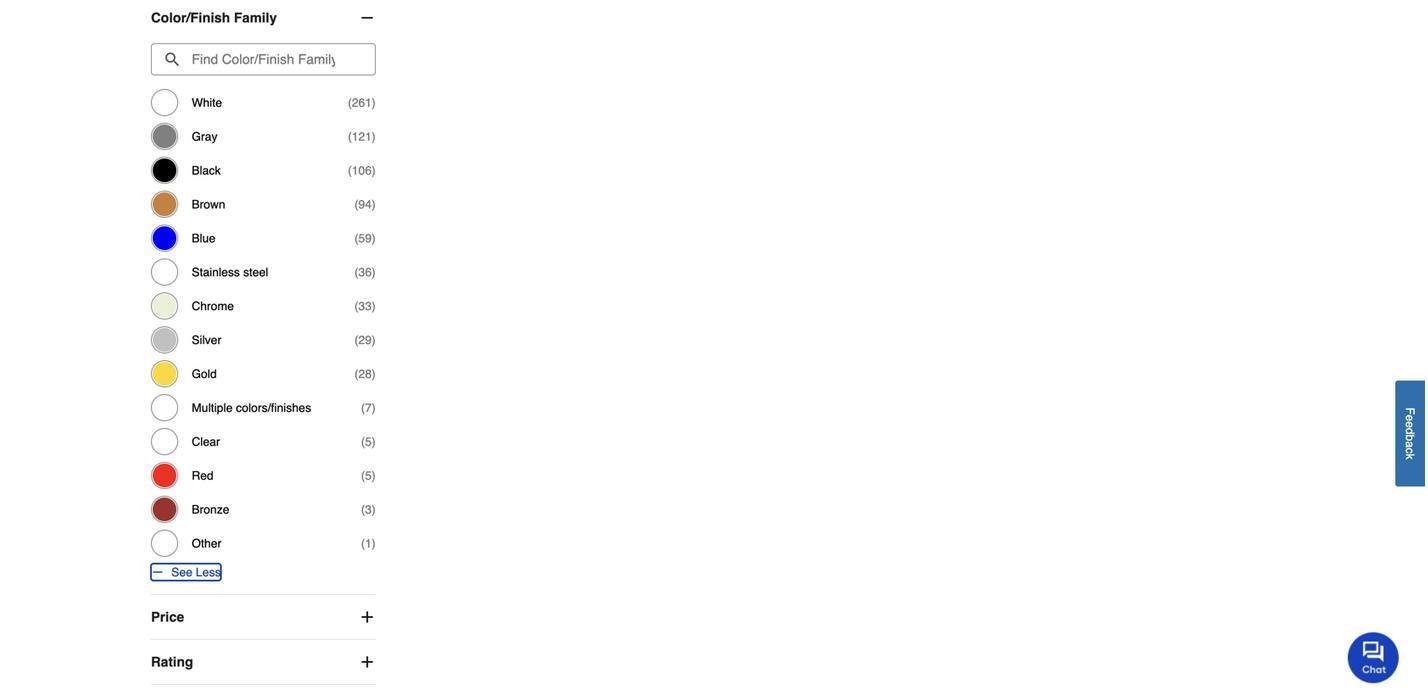 Task type: locate. For each thing, give the bounding box(es) containing it.
e up d
[[1404, 415, 1417, 422]]

( for bronze
[[361, 503, 365, 517]]

14 ) from the top
[[372, 537, 376, 551]]

Find Color/Finish Family text field
[[151, 43, 376, 76]]

gold
[[192, 367, 217, 381]]

( up 1
[[361, 503, 365, 517]]

( up 121
[[348, 96, 352, 110]]

(
[[348, 96, 352, 110], [348, 130, 352, 143], [348, 164, 352, 177], [355, 198, 359, 211], [355, 232, 359, 245], [355, 266, 359, 279], [355, 300, 359, 313], [355, 334, 359, 347], [355, 367, 359, 381], [361, 401, 365, 415], [361, 435, 365, 449], [361, 469, 365, 483], [361, 503, 365, 517], [361, 537, 365, 551]]

0 vertical spatial 5
[[365, 435, 372, 449]]

( up 33
[[355, 266, 359, 279]]

3 ) from the top
[[372, 164, 376, 177]]

( for red
[[361, 469, 365, 483]]

) for other
[[372, 537, 376, 551]]

1 vertical spatial 5
[[365, 469, 372, 483]]

( down 3
[[361, 537, 365, 551]]

261
[[352, 96, 372, 110]]

( 36 )
[[355, 266, 376, 279]]

7 ) from the top
[[372, 300, 376, 313]]

) for white
[[372, 96, 376, 110]]

1 plus image from the top
[[359, 609, 376, 626]]

1 horizontal spatial minus image
[[359, 9, 376, 26]]

12 ) from the top
[[372, 469, 376, 483]]

) down 33
[[372, 334, 376, 347]]

) up 33
[[372, 266, 376, 279]]

( down ( 28 )
[[361, 401, 365, 415]]

clear
[[192, 435, 220, 449]]

106
[[352, 164, 372, 177]]

13 ) from the top
[[372, 503, 376, 517]]

10 ) from the top
[[372, 401, 376, 415]]

5 up 3
[[365, 469, 372, 483]]

) down 28
[[372, 401, 376, 415]]

less
[[196, 566, 221, 580]]

price button
[[151, 596, 376, 640]]

e up b
[[1404, 422, 1417, 428]]

( 28 )
[[355, 367, 376, 381]]

( for blue
[[355, 232, 359, 245]]

) up ( 106 )
[[372, 130, 376, 143]]

( 1 )
[[361, 537, 376, 551]]

8 ) from the top
[[372, 334, 376, 347]]

steel
[[243, 266, 268, 279]]

11 ) from the top
[[372, 435, 376, 449]]

f e e d b a c k
[[1404, 408, 1417, 460]]

1 ( 5 ) from the top
[[361, 435, 376, 449]]

( up 106 at top left
[[348, 130, 352, 143]]

0 vertical spatial plus image
[[359, 609, 376, 626]]

6 ) from the top
[[372, 266, 376, 279]]

( 5 )
[[361, 435, 376, 449], [361, 469, 376, 483]]

1 vertical spatial plus image
[[359, 654, 376, 671]]

( down ( 121 )
[[348, 164, 352, 177]]

) down 3
[[372, 537, 376, 551]]

( for chrome
[[355, 300, 359, 313]]

( down ( 7 )
[[361, 435, 365, 449]]

chrome
[[192, 300, 234, 313]]

2 ( 5 ) from the top
[[361, 469, 376, 483]]

)
[[372, 96, 376, 110], [372, 130, 376, 143], [372, 164, 376, 177], [372, 198, 376, 211], [372, 232, 376, 245], [372, 266, 376, 279], [372, 300, 376, 313], [372, 334, 376, 347], [372, 367, 376, 381], [372, 401, 376, 415], [372, 435, 376, 449], [372, 469, 376, 483], [372, 503, 376, 517], [372, 537, 376, 551]]

) up 121
[[372, 96, 376, 110]]

0 vertical spatial ( 5 )
[[361, 435, 376, 449]]

) down ( 36 )
[[372, 300, 376, 313]]

plus image inside rating button
[[359, 654, 376, 671]]

( down "( 29 )"
[[355, 367, 359, 381]]

see
[[171, 566, 193, 580]]

5 ) from the top
[[372, 232, 376, 245]]

1 5 from the top
[[365, 435, 372, 449]]

( up 3
[[361, 469, 365, 483]]

2 ) from the top
[[372, 130, 376, 143]]

( for gold
[[355, 367, 359, 381]]

white
[[192, 96, 222, 110]]

black
[[192, 164, 221, 177]]

plus image for price
[[359, 609, 376, 626]]

121
[[352, 130, 372, 143]]

1 vertical spatial minus image
[[151, 566, 165, 580]]

2 plus image from the top
[[359, 654, 376, 671]]

) down ( 7 )
[[372, 435, 376, 449]]

2 5 from the top
[[365, 469, 372, 483]]

( 261 )
[[348, 96, 376, 110]]

4 ) from the top
[[372, 198, 376, 211]]

) for silver
[[372, 334, 376, 347]]

color/finish family button
[[151, 0, 376, 40]]

1 ) from the top
[[372, 96, 376, 110]]

( down '( 94 )'
[[355, 232, 359, 245]]

plus image
[[359, 609, 376, 626], [359, 654, 376, 671]]

) for gray
[[372, 130, 376, 143]]

( 5 ) for red
[[361, 469, 376, 483]]

( down ( 106 )
[[355, 198, 359, 211]]

9 ) from the top
[[372, 367, 376, 381]]

e
[[1404, 415, 1417, 422], [1404, 422, 1417, 428]]

( 33 )
[[355, 300, 376, 313]]

other
[[192, 537, 221, 551]]

2 e from the top
[[1404, 422, 1417, 428]]

) down '( 94 )'
[[372, 232, 376, 245]]

) up '( 94 )'
[[372, 164, 376, 177]]

plus image for rating
[[359, 654, 376, 671]]

( for clear
[[361, 435, 365, 449]]

( 5 ) up 3
[[361, 469, 376, 483]]

( up ( 28 )
[[355, 334, 359, 347]]

f
[[1404, 408, 1417, 415]]

( for silver
[[355, 334, 359, 347]]

( down ( 36 )
[[355, 300, 359, 313]]

) for gold
[[372, 367, 376, 381]]

5 for clear
[[365, 435, 372, 449]]

( 5 ) down ( 7 )
[[361, 435, 376, 449]]

) up the ( 59 )
[[372, 198, 376, 211]]

minus image
[[359, 9, 376, 26], [151, 566, 165, 580]]

) for bronze
[[372, 503, 376, 517]]

( for gray
[[348, 130, 352, 143]]

stainless
[[192, 266, 240, 279]]

1 e from the top
[[1404, 415, 1417, 422]]

c
[[1404, 448, 1417, 454]]

k
[[1404, 454, 1417, 460]]

1 vertical spatial ( 5 )
[[361, 469, 376, 483]]

0 vertical spatial minus image
[[359, 9, 376, 26]]

( 7 )
[[361, 401, 376, 415]]

5
[[365, 435, 372, 449], [365, 469, 372, 483]]

see less button
[[151, 564, 221, 581]]

5 down ( 7 )
[[365, 435, 372, 449]]

color/finish
[[151, 10, 230, 26]]

28
[[359, 367, 372, 381]]

( 3 )
[[361, 503, 376, 517]]

0 horizontal spatial minus image
[[151, 566, 165, 580]]

94
[[359, 198, 372, 211]]

) up 1
[[372, 503, 376, 517]]

minus image inside color/finish family button
[[359, 9, 376, 26]]

) up 7 on the bottom of the page
[[372, 367, 376, 381]]

plus image inside price button
[[359, 609, 376, 626]]

) up 3
[[372, 469, 376, 483]]



Task type: vqa. For each thing, say whether or not it's contained in the screenshot.
protection plan filled icon
no



Task type: describe. For each thing, give the bounding box(es) containing it.
silver
[[192, 334, 221, 347]]

33
[[359, 300, 372, 313]]

7
[[365, 401, 372, 415]]

) for multiple colors/finishes
[[372, 401, 376, 415]]

) for stainless steel
[[372, 266, 376, 279]]

gray
[[192, 130, 218, 143]]

( for other
[[361, 537, 365, 551]]

red
[[192, 469, 214, 483]]

36
[[359, 266, 372, 279]]

) for clear
[[372, 435, 376, 449]]

( for brown
[[355, 198, 359, 211]]

( for white
[[348, 96, 352, 110]]

price
[[151, 610, 184, 625]]

( 121 )
[[348, 130, 376, 143]]

59
[[359, 232, 372, 245]]

29
[[359, 334, 372, 347]]

bronze
[[192, 503, 229, 517]]

multiple colors/finishes
[[192, 401, 311, 415]]

) for red
[[372, 469, 376, 483]]

chat invite button image
[[1348, 632, 1400, 684]]

( 5 ) for clear
[[361, 435, 376, 449]]

b
[[1404, 435, 1417, 442]]

stainless steel
[[192, 266, 268, 279]]

( for stainless steel
[[355, 266, 359, 279]]

rating
[[151, 655, 193, 670]]

( for multiple colors/finishes
[[361, 401, 365, 415]]

see less
[[171, 566, 221, 580]]

1
[[365, 537, 372, 551]]

( 106 )
[[348, 164, 376, 177]]

5 for red
[[365, 469, 372, 483]]

brown
[[192, 198, 225, 211]]

) for brown
[[372, 198, 376, 211]]

colors/finishes
[[236, 401, 311, 415]]

) for blue
[[372, 232, 376, 245]]

color/finish family
[[151, 10, 277, 26]]

) for chrome
[[372, 300, 376, 313]]

a
[[1404, 442, 1417, 448]]

family
[[234, 10, 277, 26]]

( 94 )
[[355, 198, 376, 211]]

minus image inside 'see less' 'button'
[[151, 566, 165, 580]]

d
[[1404, 428, 1417, 435]]

rating button
[[151, 641, 376, 685]]

) for black
[[372, 164, 376, 177]]

f e e d b a c k button
[[1396, 381, 1426, 487]]

( 29 )
[[355, 334, 376, 347]]

blue
[[192, 232, 216, 245]]

( for black
[[348, 164, 352, 177]]

( 59 )
[[355, 232, 376, 245]]

multiple
[[192, 401, 233, 415]]

3
[[365, 503, 372, 517]]



